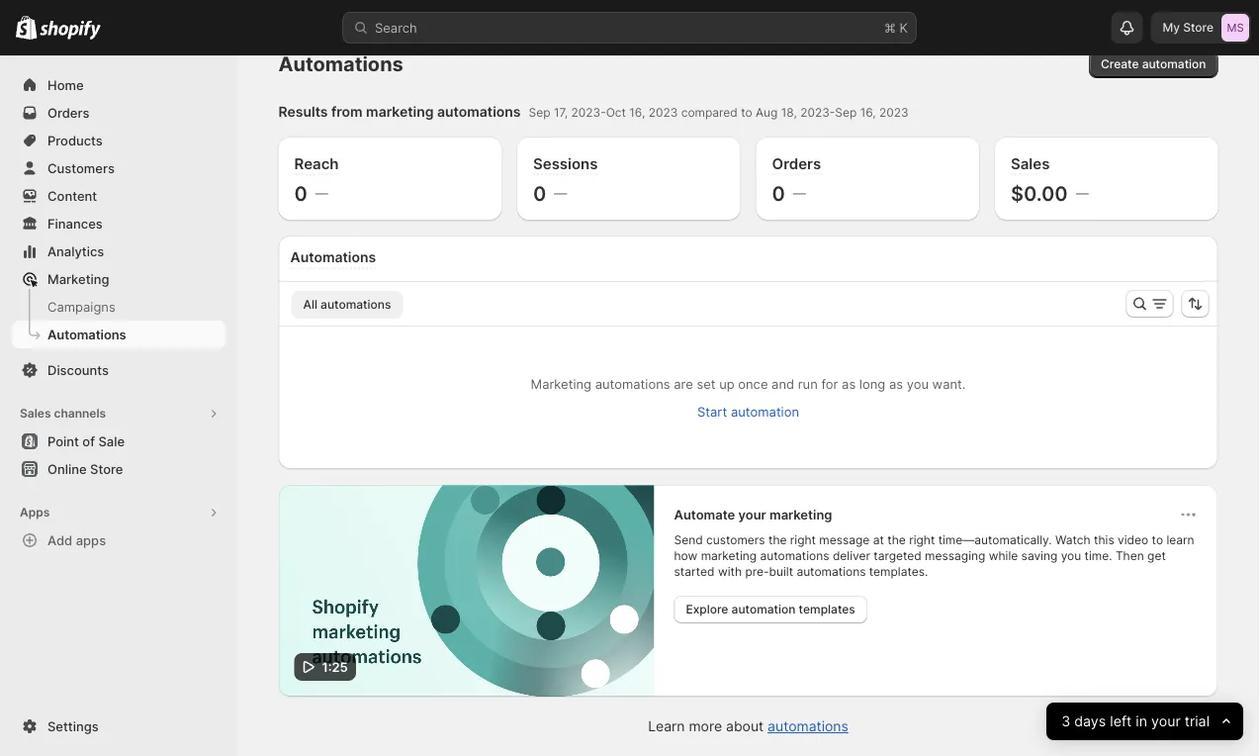Task type: locate. For each thing, give the bounding box(es) containing it.
0 horizontal spatial right
[[791, 533, 816, 547]]

0 horizontal spatial 2023
[[649, 105, 678, 120]]

1 horizontal spatial 16,
[[861, 105, 877, 120]]

store inside "button"
[[90, 461, 123, 477]]

0 down reach at the top left
[[294, 181, 308, 205]]

0 inside the sessions 0 —
[[533, 181, 547, 205]]

1 right from the left
[[791, 533, 816, 547]]

1 vertical spatial your
[[1152, 713, 1181, 730]]

1 horizontal spatial 2023
[[880, 105, 909, 120]]

the up targeted
[[888, 533, 906, 547]]

1:25
[[322, 659, 348, 674]]

2023 down the ⌘ k
[[880, 105, 909, 120]]

0 vertical spatial marketing
[[48, 271, 109, 287]]

sales channels
[[20, 406, 106, 421]]

1 horizontal spatial shopify image
[[40, 20, 101, 40]]

sales up point
[[20, 406, 51, 421]]

your right "in"
[[1152, 713, 1181, 730]]

1 vertical spatial store
[[90, 461, 123, 477]]

store right my
[[1184, 20, 1214, 35]]

sep right 18,
[[836, 105, 857, 120]]

0 vertical spatial marketing
[[366, 103, 434, 120]]

0 horizontal spatial marketing
[[48, 271, 109, 287]]

marketing
[[366, 103, 434, 120], [770, 507, 833, 522], [701, 549, 757, 563]]

3 — from the left
[[794, 185, 806, 200]]

automations right all
[[321, 297, 391, 312]]

point of sale button
[[0, 428, 238, 455]]

1 horizontal spatial right
[[910, 533, 936, 547]]

2 vertical spatial automation
[[732, 602, 796, 617]]

sales channels button
[[12, 400, 226, 428]]

0 for orders 0 —
[[772, 181, 786, 205]]

finances
[[48, 216, 103, 231]]

orders for orders
[[48, 105, 90, 120]]

0 vertical spatial store
[[1184, 20, 1214, 35]]

your up the customers
[[739, 507, 767, 522]]

2 — from the left
[[555, 185, 567, 200]]

2 horizontal spatial 0
[[772, 181, 786, 205]]

are
[[674, 376, 693, 391]]

customers
[[707, 533, 766, 547]]

3 0 from the left
[[772, 181, 786, 205]]

sales for channels
[[20, 406, 51, 421]]

sales up $0.00
[[1011, 154, 1050, 172]]

automation down pre- at the right of the page
[[732, 602, 796, 617]]

— inside orders 0 —
[[794, 185, 806, 200]]

1 horizontal spatial sep
[[836, 105, 857, 120]]

marketing up message
[[770, 507, 833, 522]]

analytics
[[48, 243, 104, 259]]

create automation
[[1101, 57, 1207, 71]]

0 horizontal spatial the
[[769, 533, 787, 547]]

sep left 17,
[[529, 105, 551, 120]]

time—automatically.
[[939, 533, 1053, 547]]

automations
[[279, 52, 404, 76], [290, 249, 376, 266], [48, 327, 126, 342]]

— down reach at the top left
[[316, 185, 328, 200]]

start automation
[[698, 404, 800, 419]]

content
[[48, 188, 97, 203]]

right up the built
[[791, 533, 816, 547]]

as right long
[[890, 376, 904, 391]]

0 vertical spatial automation
[[1143, 57, 1207, 71]]

— for reach 0 —
[[316, 185, 328, 200]]

in
[[1136, 713, 1148, 730]]

1 vertical spatial automations
[[290, 249, 376, 266]]

more
[[689, 718, 723, 735]]

marketing link
[[12, 265, 226, 293]]

— for sales $0.00 —
[[1076, 185, 1089, 200]]

0 horizontal spatial as
[[842, 376, 856, 391]]

sales inside button
[[20, 406, 51, 421]]

sales inside sales $0.00 —
[[1011, 154, 1050, 172]]

to inside send customers the right message at the right time—automatically. watch this video to learn how marketing automations deliver targeted messaging while saving you time. then get started with pre-built automations templates.
[[1153, 533, 1164, 547]]

send
[[674, 533, 703, 547]]

you down watch
[[1062, 549, 1082, 563]]

campaigns
[[48, 299, 116, 314]]

0
[[294, 181, 308, 205], [533, 181, 547, 205], [772, 181, 786, 205]]

content link
[[12, 182, 226, 210]]

the up the built
[[769, 533, 787, 547]]

sessions 0 —
[[533, 154, 598, 205]]

2 0 from the left
[[533, 181, 547, 205]]

— down sessions
[[555, 185, 567, 200]]

marketing
[[48, 271, 109, 287], [531, 376, 592, 391]]

1 the from the left
[[769, 533, 787, 547]]

marketing automations are set up once and run for as long as you want.
[[531, 376, 966, 391]]

1 vertical spatial automation
[[731, 404, 800, 419]]

0 vertical spatial you
[[907, 376, 929, 391]]

1 horizontal spatial you
[[1062, 549, 1082, 563]]

saving
[[1022, 549, 1058, 563]]

days
[[1075, 713, 1106, 730]]

— for sessions 0 —
[[555, 185, 567, 200]]

0 vertical spatial sales
[[1011, 154, 1050, 172]]

point of sale link
[[12, 428, 226, 455]]

0 horizontal spatial marketing
[[366, 103, 434, 120]]

1 0 from the left
[[294, 181, 308, 205]]

store
[[1184, 20, 1214, 35], [90, 461, 123, 477]]

0 horizontal spatial orders
[[48, 105, 90, 120]]

search
[[375, 20, 417, 35]]

1 horizontal spatial 2023-
[[801, 105, 836, 120]]

to
[[741, 105, 753, 120], [1153, 533, 1164, 547]]

1 vertical spatial marketing
[[770, 507, 833, 522]]

0 horizontal spatial sep
[[529, 105, 551, 120]]

18,
[[782, 105, 797, 120]]

16,
[[630, 105, 646, 120], [861, 105, 877, 120]]

customers link
[[12, 154, 226, 182]]

1 horizontal spatial the
[[888, 533, 906, 547]]

1 horizontal spatial store
[[1184, 20, 1214, 35]]

results from marketing automations sep 17, 2023-oct 16, 2023 compared to aug 18, 2023-sep 16, 2023
[[279, 103, 909, 120]]

you left want.
[[907, 376, 929, 391]]

marketing up with
[[701, 549, 757, 563]]

0 vertical spatial automations
[[279, 52, 404, 76]]

1 vertical spatial marketing
[[531, 376, 592, 391]]

1 horizontal spatial 0
[[533, 181, 547, 205]]

1 horizontal spatial marketing
[[701, 549, 757, 563]]

1 horizontal spatial marketing
[[531, 376, 592, 391]]

reach 0 —
[[294, 154, 339, 205]]

1 vertical spatial to
[[1153, 533, 1164, 547]]

— down 18,
[[794, 185, 806, 200]]

marketing right from
[[366, 103, 434, 120]]

automations up all automations
[[290, 249, 376, 266]]

2023 left compared
[[649, 105, 678, 120]]

automations up from
[[279, 52, 404, 76]]

right up targeted
[[910, 533, 936, 547]]

2023
[[649, 105, 678, 120], [880, 105, 909, 120]]

0 vertical spatial your
[[739, 507, 767, 522]]

deliver
[[833, 549, 871, 563]]

0 horizontal spatial 16,
[[630, 105, 646, 120]]

— right $0.00
[[1076, 185, 1089, 200]]

16, right oct
[[630, 105, 646, 120]]

orders down the home
[[48, 105, 90, 120]]

as right for
[[842, 376, 856, 391]]

the
[[769, 533, 787, 547], [888, 533, 906, 547]]

1 16, from the left
[[630, 105, 646, 120]]

my store
[[1163, 20, 1214, 35]]

—
[[316, 185, 328, 200], [555, 185, 567, 200], [794, 185, 806, 200], [1076, 185, 1089, 200]]

then
[[1116, 549, 1145, 563]]

0 vertical spatial to
[[741, 105, 753, 120]]

2023-
[[572, 105, 606, 120], [801, 105, 836, 120]]

sales
[[1011, 154, 1050, 172], [20, 406, 51, 421]]

point
[[48, 433, 79, 449]]

products link
[[12, 127, 226, 154]]

for
[[822, 376, 839, 391]]

your inside 3 days left in your trial dropdown button
[[1152, 713, 1181, 730]]

1 horizontal spatial as
[[890, 376, 904, 391]]

2023- right 17,
[[572, 105, 606, 120]]

1 sep from the left
[[529, 105, 551, 120]]

to left aug
[[741, 105, 753, 120]]

reach
[[294, 154, 339, 172]]

orders
[[48, 105, 90, 120], [772, 154, 822, 172]]

1 vertical spatial orders
[[772, 154, 822, 172]]

messaging
[[925, 549, 986, 563]]

marketing for your
[[770, 507, 833, 522]]

oct
[[606, 105, 626, 120]]

analytics link
[[12, 238, 226, 265]]

automations down campaigns
[[48, 327, 126, 342]]

2 right from the left
[[910, 533, 936, 547]]

— inside sales $0.00 —
[[1076, 185, 1089, 200]]

— inside reach 0 —
[[316, 185, 328, 200]]

all automations
[[303, 297, 391, 312]]

automation down once
[[731, 404, 800, 419]]

send customers the right message at the right time—automatically. watch this video to learn how marketing automations deliver targeted messaging while saving you time. then get started with pre-built automations templates.
[[674, 533, 1195, 579]]

orders down 18,
[[772, 154, 822, 172]]

0 horizontal spatial 0
[[294, 181, 308, 205]]

2 vertical spatial marketing
[[701, 549, 757, 563]]

watch
[[1056, 533, 1091, 547]]

2 horizontal spatial marketing
[[770, 507, 833, 522]]

3 days left in your trial button
[[1047, 703, 1244, 740]]

0 inside orders 0 —
[[772, 181, 786, 205]]

store down sale
[[90, 461, 123, 477]]

1 horizontal spatial to
[[1153, 533, 1164, 547]]

0 vertical spatial orders
[[48, 105, 90, 120]]

0 horizontal spatial store
[[90, 461, 123, 477]]

4 — from the left
[[1076, 185, 1089, 200]]

automation
[[1143, 57, 1207, 71], [731, 404, 800, 419], [732, 602, 796, 617]]

— inside the sessions 0 —
[[555, 185, 567, 200]]

orders for orders 0 —
[[772, 154, 822, 172]]

this
[[1095, 533, 1115, 547]]

0 horizontal spatial 2023-
[[572, 105, 606, 120]]

all automations button
[[291, 291, 403, 319]]

with
[[718, 565, 742, 579]]

1 horizontal spatial orders
[[772, 154, 822, 172]]

get
[[1148, 549, 1167, 563]]

1 horizontal spatial your
[[1152, 713, 1181, 730]]

templates.
[[870, 565, 929, 579]]

to inside results from marketing automations sep 17, 2023-oct 16, 2023 compared to aug 18, 2023-sep 16, 2023
[[741, 105, 753, 120]]

to up the get
[[1153, 533, 1164, 547]]

how
[[674, 549, 698, 563]]

2023- right 18,
[[801, 105, 836, 120]]

1 — from the left
[[316, 185, 328, 200]]

0 for sessions 0 —
[[533, 181, 547, 205]]

my store image
[[1222, 14, 1250, 42]]

want.
[[933, 376, 966, 391]]

1 horizontal spatial sales
[[1011, 154, 1050, 172]]

0 horizontal spatial sales
[[20, 406, 51, 421]]

0 horizontal spatial to
[[741, 105, 753, 120]]

automations
[[437, 103, 521, 120], [321, 297, 391, 312], [595, 376, 671, 391], [761, 549, 830, 563], [797, 565, 866, 579], [768, 718, 849, 735]]

16, right 18,
[[861, 105, 877, 120]]

shopify image
[[16, 15, 37, 39], [40, 20, 101, 40]]

create
[[1101, 57, 1140, 71]]

1 vertical spatial sales
[[20, 406, 51, 421]]

0 down sessions
[[533, 181, 547, 205]]

automation down my
[[1143, 57, 1207, 71]]

0 down 18,
[[772, 181, 786, 205]]

automations link
[[12, 321, 226, 348]]

as
[[842, 376, 856, 391], [890, 376, 904, 391]]

0 inside reach 0 —
[[294, 181, 308, 205]]

while
[[989, 549, 1019, 563]]

1 vertical spatial you
[[1062, 549, 1082, 563]]



Task type: describe. For each thing, give the bounding box(es) containing it.
time.
[[1085, 549, 1113, 563]]

marketing for marketing automations are set up once and run for as long as you want.
[[531, 376, 592, 391]]

automation for explore
[[732, 602, 796, 617]]

2 the from the left
[[888, 533, 906, 547]]

marketing for from
[[366, 103, 434, 120]]

2 as from the left
[[890, 376, 904, 391]]

2 2023- from the left
[[801, 105, 836, 120]]

video
[[1118, 533, 1149, 547]]

automations link
[[768, 718, 849, 735]]

automations up the built
[[761, 549, 830, 563]]

my
[[1163, 20, 1181, 35]]

from
[[332, 103, 363, 120]]

pre-
[[746, 565, 769, 579]]

online store
[[48, 461, 123, 477]]

templates
[[799, 602, 856, 617]]

you inside send customers the right message at the right time—automatically. watch this video to learn how marketing automations deliver targeted messaging while saving you time. then get started with pre-built automations templates.
[[1062, 549, 1082, 563]]

start automation link
[[686, 398, 812, 426]]

all
[[303, 297, 318, 312]]

⌘ k
[[885, 20, 909, 35]]

2 sep from the left
[[836, 105, 857, 120]]

0 horizontal spatial shopify image
[[16, 15, 37, 39]]

compared
[[682, 105, 738, 120]]

point of sale
[[48, 433, 125, 449]]

apps button
[[12, 499, 226, 526]]

0 for reach 0 —
[[294, 181, 308, 205]]

marketing for marketing
[[48, 271, 109, 287]]

2 16, from the left
[[861, 105, 877, 120]]

settings link
[[12, 713, 226, 740]]

once
[[739, 376, 768, 391]]

built
[[769, 565, 794, 579]]

2 vertical spatial automations
[[48, 327, 126, 342]]

explore automation templates link
[[674, 596, 868, 623]]

automate your marketing
[[674, 507, 833, 522]]

2 2023 from the left
[[880, 105, 909, 120]]

3
[[1062, 713, 1071, 730]]

sale
[[98, 433, 125, 449]]

settings
[[48, 718, 99, 734]]

about
[[726, 718, 764, 735]]

1:25 button
[[279, 485, 655, 696]]

automations down deliver
[[797, 565, 866, 579]]

automations left 17,
[[437, 103, 521, 120]]

apps
[[20, 505, 50, 520]]

store for my store
[[1184, 20, 1214, 35]]

marketing inside send customers the right message at the right time—automatically. watch this video to learn how marketing automations deliver targeted messaging while saving you time. then get started with pre-built automations templates.
[[701, 549, 757, 563]]

trial
[[1185, 713, 1210, 730]]

online
[[48, 461, 87, 477]]

0 horizontal spatial you
[[907, 376, 929, 391]]

online store link
[[12, 455, 226, 483]]

create automation link
[[1090, 50, 1219, 78]]

3 days left in your trial
[[1062, 713, 1210, 730]]

add apps button
[[12, 526, 226, 554]]

k
[[900, 20, 909, 35]]

sales for $0.00
[[1011, 154, 1050, 172]]

automation for create
[[1143, 57, 1207, 71]]

left
[[1110, 713, 1132, 730]]

explore
[[686, 602, 729, 617]]

1 2023- from the left
[[572, 105, 606, 120]]

customers
[[48, 160, 115, 176]]

results
[[279, 103, 328, 120]]

home
[[48, 77, 84, 93]]

learn
[[1167, 533, 1195, 547]]

finances link
[[12, 210, 226, 238]]

orders link
[[12, 99, 226, 127]]

at
[[874, 533, 885, 547]]

orders 0 —
[[772, 154, 822, 205]]

automation for start
[[731, 404, 800, 419]]

explore automation templates
[[686, 602, 856, 617]]

started
[[674, 565, 715, 579]]

0 horizontal spatial your
[[739, 507, 767, 522]]

discounts link
[[12, 356, 226, 384]]

store for online store
[[90, 461, 123, 477]]

sales $0.00 —
[[1011, 154, 1089, 205]]

targeted
[[874, 549, 922, 563]]

automations right about
[[768, 718, 849, 735]]

run
[[798, 376, 818, 391]]

home link
[[12, 71, 226, 99]]

⌘
[[885, 20, 897, 35]]

$0.00
[[1011, 181, 1069, 205]]

of
[[82, 433, 95, 449]]

add
[[48, 532, 73, 548]]

1 as from the left
[[842, 376, 856, 391]]

sessions
[[533, 154, 598, 172]]

message
[[820, 533, 870, 547]]

automations inside button
[[321, 297, 391, 312]]

— for orders 0 —
[[794, 185, 806, 200]]

aug
[[756, 105, 778, 120]]

channels
[[54, 406, 106, 421]]

learn more about automations
[[648, 718, 849, 735]]

automations left are
[[595, 376, 671, 391]]

1 2023 from the left
[[649, 105, 678, 120]]

set
[[697, 376, 716, 391]]

up
[[720, 376, 735, 391]]

apps
[[76, 532, 106, 548]]



Task type: vqa. For each thing, say whether or not it's contained in the screenshot.


